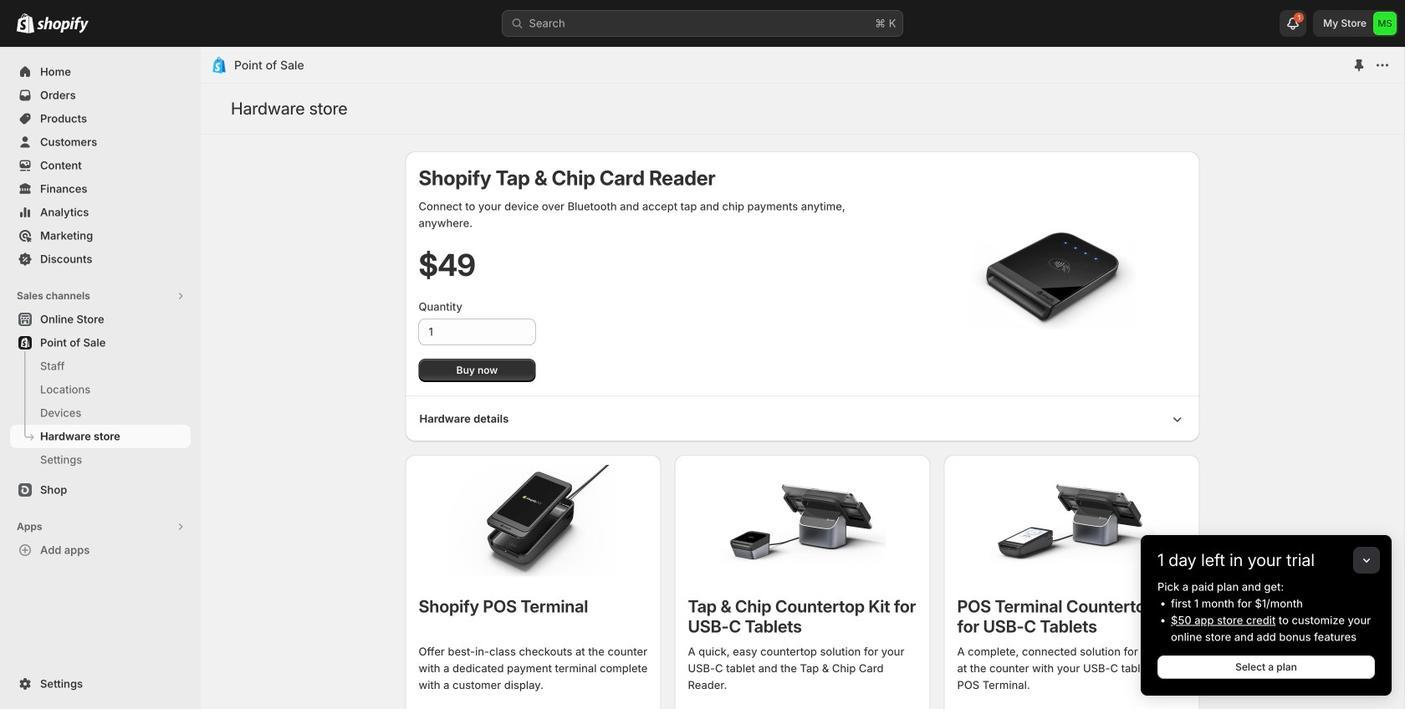 Task type: vqa. For each thing, say whether or not it's contained in the screenshot.
SETTINGS Link
no



Task type: describe. For each thing, give the bounding box(es) containing it.
fullscreen dialog
[[201, 47, 1404, 709]]



Task type: locate. For each thing, give the bounding box(es) containing it.
0 horizontal spatial shopify image
[[17, 13, 34, 33]]

my store image
[[1373, 12, 1397, 35]]

icon for point of sale image
[[211, 57, 227, 74]]

shopify image
[[17, 13, 34, 33], [37, 17, 89, 33]]

1 horizontal spatial shopify image
[[37, 17, 89, 33]]



